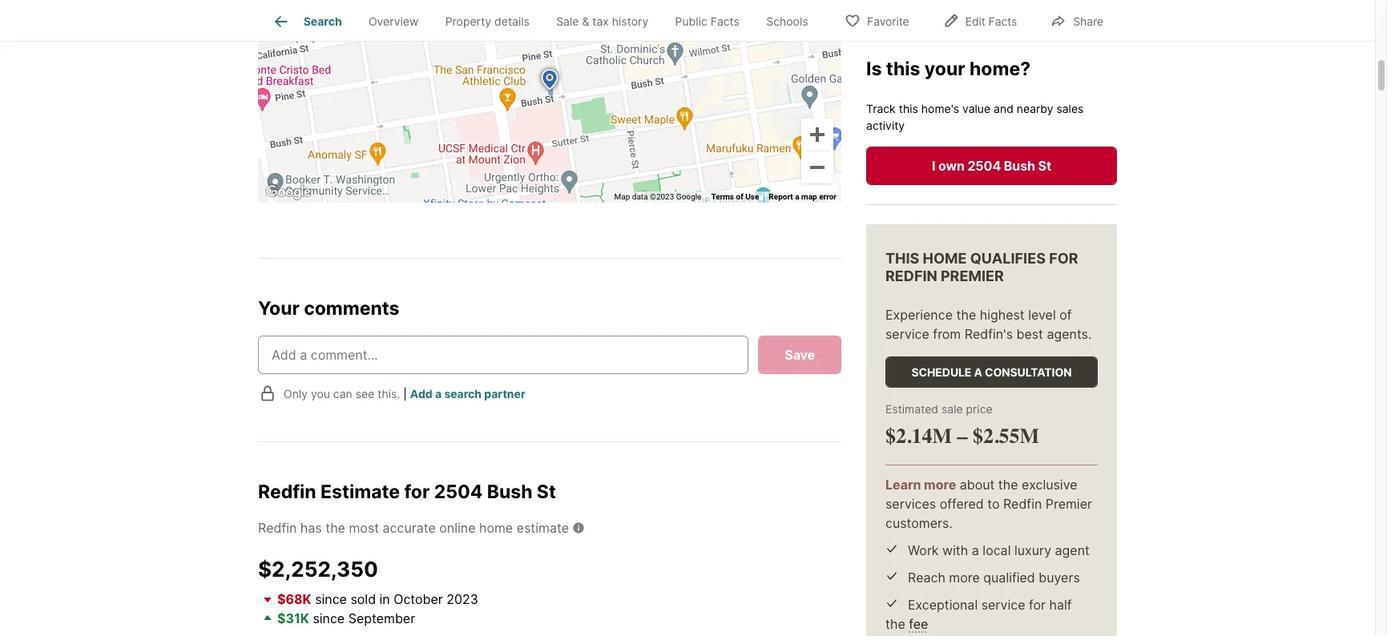 Task type: describe. For each thing, give the bounding box(es) containing it.
estimated
[[886, 402, 939, 416]]

your
[[258, 297, 300, 319]]

0 horizontal spatial st
[[537, 481, 556, 504]]

search
[[303, 15, 342, 28]]

service inside exceptional service for half the
[[982, 597, 1026, 613]]

favorite
[[867, 14, 909, 28]]

tab list containing search
[[258, 0, 835, 41]]

i own 2504 bush st button
[[866, 146, 1117, 185]]

since sold in october 2023
[[312, 591, 478, 607]]

2023
[[447, 591, 478, 607]]

schools
[[766, 15, 808, 28]]

report
[[769, 192, 793, 201]]

is this your home?
[[866, 58, 1031, 80]]

sold
[[351, 591, 376, 607]]

and
[[994, 102, 1014, 115]]

highest
[[980, 307, 1025, 323]]

learn more link
[[886, 477, 956, 493]]

report a map error
[[769, 192, 837, 201]]

comments
[[304, 297, 400, 319]]

tax
[[593, 15, 609, 28]]

estimate
[[321, 481, 400, 504]]

redfin has the most accurate online home estimate
[[258, 520, 569, 536]]

redfin inside about the exclusive services offered to redfin premier customers.
[[1004, 496, 1042, 512]]

public facts
[[675, 15, 740, 28]]

schedule
[[912, 365, 972, 379]]

favorite button
[[831, 4, 923, 36]]

exceptional
[[908, 597, 978, 613]]

own
[[939, 158, 965, 174]]

offered
[[940, 496, 984, 512]]

sale & tax history
[[556, 15, 649, 28]]

map region
[[200, 0, 1020, 222]]

track this home's value and nearby sales activity
[[866, 102, 1084, 132]]

history
[[612, 15, 649, 28]]

service inside experience the highest level of service from redfin's best agents.
[[886, 326, 930, 342]]

map
[[614, 192, 630, 201]]

sale & tax history tab
[[543, 2, 662, 41]]

nearby
[[1017, 102, 1054, 115]]

for for 2504
[[404, 481, 430, 504]]

half
[[1050, 597, 1072, 613]]

terms of use link
[[711, 192, 759, 201]]

2504 inside i own 2504 bush st "button"
[[968, 158, 1001, 174]]

you
[[311, 387, 330, 401]]

premier
[[1046, 496, 1092, 512]]

terms
[[711, 192, 734, 201]]

edit facts button
[[930, 4, 1031, 36]]

september
[[348, 610, 415, 626]]

home's
[[922, 102, 960, 115]]

this
[[886, 250, 920, 267]]

search link
[[271, 12, 342, 31]]

map
[[802, 192, 817, 201]]

public facts tab
[[662, 2, 753, 41]]

sale
[[942, 402, 963, 416]]

home
[[479, 520, 513, 536]]

sales
[[1057, 102, 1084, 115]]

about the exclusive services offered to redfin premier customers.
[[886, 477, 1092, 531]]

error
[[819, 192, 837, 201]]

1 horizontal spatial a
[[795, 192, 800, 201]]

a for | add a search partner
[[435, 387, 442, 401]]

save
[[785, 347, 815, 363]]

property details tab
[[432, 2, 543, 41]]

work
[[908, 542, 939, 558]]

google image
[[262, 182, 315, 202]]

redfin for redfin estimate for 2504 bush st
[[258, 481, 316, 504]]

property
[[445, 15, 491, 28]]

terms of use
[[711, 192, 759, 201]]

agent
[[1055, 542, 1090, 558]]

has
[[300, 520, 322, 536]]

©2023
[[650, 192, 674, 201]]

share
[[1073, 14, 1104, 28]]

since september
[[309, 610, 415, 626]]

about
[[960, 477, 995, 493]]

0 horizontal spatial of
[[736, 192, 744, 201]]

map data ©2023 google
[[614, 192, 702, 201]]

redfin estimate for 2504 bush st
[[258, 481, 556, 504]]

can
[[333, 387, 352, 401]]

data
[[632, 192, 648, 201]]



Task type: locate. For each thing, give the bounding box(es) containing it.
only you can see this.
[[284, 387, 400, 401]]

sale
[[556, 15, 579, 28]]

more down with
[[949, 570, 980, 586]]

services
[[886, 496, 936, 512]]

tab list
[[258, 0, 835, 41]]

1 vertical spatial this
[[899, 102, 918, 115]]

for
[[1049, 250, 1079, 267]]

the up to
[[999, 477, 1018, 493]]

only
[[284, 387, 308, 401]]

online
[[439, 520, 476, 536]]

since for september
[[313, 610, 345, 626]]

local
[[983, 542, 1011, 558]]

october
[[394, 591, 443, 607]]

customers.
[[886, 515, 953, 531]]

reach more qualified buyers
[[908, 570, 1080, 586]]

to
[[988, 496, 1000, 512]]

1 vertical spatial more
[[949, 570, 980, 586]]

the inside exceptional service for half the
[[886, 616, 906, 632]]

for inside exceptional service for half the
[[1029, 597, 1046, 613]]

service down qualified
[[982, 597, 1026, 613]]

1 vertical spatial bush
[[487, 481, 533, 504]]

reach
[[908, 570, 946, 586]]

add
[[410, 387, 433, 401]]

|
[[403, 387, 407, 401]]

redfin up has
[[258, 481, 316, 504]]

$2,252,350
[[258, 557, 378, 582]]

$2.55m
[[973, 424, 1040, 449]]

home
[[923, 250, 967, 267]]

this for your
[[886, 58, 921, 80]]

estimated sale price $2.14m – $2.55m
[[886, 402, 1040, 449]]

0 vertical spatial more
[[924, 477, 956, 493]]

buyers
[[1039, 570, 1080, 586]]

0 vertical spatial of
[[736, 192, 744, 201]]

1 vertical spatial for
[[1029, 597, 1046, 613]]

overview tab
[[355, 2, 432, 41]]

redfin right to
[[1004, 496, 1042, 512]]

track
[[866, 102, 896, 115]]

0 horizontal spatial a
[[435, 387, 442, 401]]

experience
[[886, 307, 953, 323]]

st inside i own 2504 bush st "button"
[[1038, 158, 1052, 174]]

st up estimate
[[537, 481, 556, 504]]

most
[[349, 520, 379, 536]]

a
[[795, 192, 800, 201], [435, 387, 442, 401], [972, 542, 979, 558]]

1 vertical spatial service
[[982, 597, 1026, 613]]

of left use
[[736, 192, 744, 201]]

of inside experience the highest level of service from redfin's best agents.
[[1060, 307, 1072, 323]]

2 vertical spatial a
[[972, 542, 979, 558]]

1 horizontal spatial for
[[1029, 597, 1046, 613]]

for for half
[[1029, 597, 1046, 613]]

2504
[[968, 158, 1001, 174], [434, 481, 483, 504]]

redfin's
[[965, 326, 1013, 342]]

0 vertical spatial a
[[795, 192, 800, 201]]

since right $31k
[[313, 610, 345, 626]]

redfin
[[886, 268, 938, 285]]

1 horizontal spatial bush
[[1004, 158, 1036, 174]]

value
[[963, 102, 991, 115]]

0 vertical spatial bush
[[1004, 158, 1036, 174]]

more
[[924, 477, 956, 493], [949, 570, 980, 586]]

overview
[[369, 15, 419, 28]]

Add a comment... text field
[[272, 346, 735, 365]]

menu bar
[[266, 0, 401, 18]]

0 vertical spatial this
[[886, 58, 921, 80]]

2 horizontal spatial a
[[972, 542, 979, 558]]

share button
[[1037, 4, 1117, 36]]

from
[[933, 326, 961, 342]]

report a map error link
[[769, 192, 837, 201]]

work with a local luxury agent
[[908, 542, 1090, 558]]

schools tab
[[753, 2, 822, 41]]

this
[[886, 58, 921, 80], [899, 102, 918, 115]]

0 vertical spatial since
[[315, 591, 347, 607]]

in
[[380, 591, 390, 607]]

schedule a consultation button
[[886, 356, 1098, 388]]

this inside track this home's value and nearby sales activity
[[899, 102, 918, 115]]

service down the experience
[[886, 326, 930, 342]]

0 horizontal spatial service
[[886, 326, 930, 342]]

this right track
[[899, 102, 918, 115]]

redfin left has
[[258, 520, 297, 536]]

1 horizontal spatial of
[[1060, 307, 1072, 323]]

facts right public on the top of page
[[711, 15, 740, 28]]

0 vertical spatial service
[[886, 326, 930, 342]]

i own 2504 bush st
[[932, 158, 1052, 174]]

schedule a consultation
[[912, 365, 1072, 379]]

partner
[[484, 387, 526, 401]]

add a search partner button
[[410, 387, 526, 401]]

learn more
[[886, 477, 956, 493]]

edit facts
[[966, 14, 1017, 28]]

1 horizontal spatial facts
[[989, 14, 1017, 28]]

1 vertical spatial since
[[313, 610, 345, 626]]

the left fee 'link'
[[886, 616, 906, 632]]

$68k
[[277, 591, 312, 607]]

0 horizontal spatial bush
[[487, 481, 533, 504]]

bush inside "button"
[[1004, 158, 1036, 174]]

facts for edit facts
[[989, 14, 1017, 28]]

&
[[582, 15, 589, 28]]

a right with
[[972, 542, 979, 558]]

this.
[[378, 387, 400, 401]]

more for learn
[[924, 477, 956, 493]]

the right has
[[326, 520, 345, 536]]

fee link
[[909, 616, 928, 632]]

a
[[974, 365, 983, 379]]

facts inside tab
[[711, 15, 740, 28]]

1 vertical spatial of
[[1060, 307, 1072, 323]]

premier
[[941, 268, 1004, 285]]

experience the highest level of service from redfin's best agents.
[[886, 307, 1092, 342]]

activity
[[866, 118, 905, 132]]

price
[[966, 402, 993, 416]]

facts right edit
[[989, 14, 1017, 28]]

of up agents.
[[1060, 307, 1072, 323]]

more for reach
[[949, 570, 980, 586]]

a right add
[[435, 387, 442, 401]]

learn
[[886, 477, 921, 493]]

| add a search partner
[[403, 387, 526, 401]]

details
[[495, 15, 530, 28]]

0 vertical spatial 2504
[[968, 158, 1001, 174]]

the up "from" on the right bottom of page
[[957, 307, 976, 323]]

the
[[957, 307, 976, 323], [999, 477, 1018, 493], [326, 520, 345, 536], [886, 616, 906, 632]]

2504 right own in the right of the page
[[968, 158, 1001, 174]]

$2.14m
[[886, 424, 952, 449]]

more up offered on the bottom right of the page
[[924, 477, 956, 493]]

this right is
[[886, 58, 921, 80]]

use
[[746, 192, 759, 201]]

public
[[675, 15, 708, 28]]

fee
[[909, 616, 928, 632]]

a left map
[[795, 192, 800, 201]]

the inside experience the highest level of service from redfin's best agents.
[[957, 307, 976, 323]]

property details
[[445, 15, 530, 28]]

with
[[943, 542, 969, 558]]

0 vertical spatial for
[[404, 481, 430, 504]]

since left sold
[[315, 591, 347, 607]]

level
[[1029, 307, 1056, 323]]

facts inside button
[[989, 14, 1017, 28]]

service
[[886, 326, 930, 342], [982, 597, 1026, 613]]

1 vertical spatial 2504
[[434, 481, 483, 504]]

st down nearby
[[1038, 158, 1052, 174]]

agents.
[[1047, 326, 1092, 342]]

exceptional service for half the
[[886, 597, 1072, 632]]

since for sold
[[315, 591, 347, 607]]

1 vertical spatial st
[[537, 481, 556, 504]]

1 horizontal spatial service
[[982, 597, 1026, 613]]

for up redfin has the most accurate online home estimate
[[404, 481, 430, 504]]

the inside about the exclusive services offered to redfin premier customers.
[[999, 477, 1018, 493]]

0 horizontal spatial 2504
[[434, 481, 483, 504]]

for
[[404, 481, 430, 504], [1029, 597, 1046, 613]]

$31k
[[277, 610, 309, 626]]

redfin for redfin has the most accurate online home estimate
[[258, 520, 297, 536]]

1 horizontal spatial st
[[1038, 158, 1052, 174]]

bush down nearby
[[1004, 158, 1036, 174]]

luxury
[[1015, 542, 1052, 558]]

2504 up the online
[[434, 481, 483, 504]]

redfin
[[258, 481, 316, 504], [1004, 496, 1042, 512], [258, 520, 297, 536]]

i
[[932, 158, 936, 174]]

consultation
[[985, 365, 1072, 379]]

st
[[1038, 158, 1052, 174], [537, 481, 556, 504]]

0 horizontal spatial for
[[404, 481, 430, 504]]

home?
[[970, 58, 1031, 80]]

1 horizontal spatial 2504
[[968, 158, 1001, 174]]

facts for public facts
[[711, 15, 740, 28]]

bush up home at the left of page
[[487, 481, 533, 504]]

see
[[356, 387, 375, 401]]

accurate
[[383, 520, 436, 536]]

exclusive
[[1022, 477, 1078, 493]]

0 vertical spatial st
[[1038, 158, 1052, 174]]

this for home's
[[899, 102, 918, 115]]

this home qualifies for redfin premier
[[886, 250, 1079, 285]]

a for work with a local luxury agent
[[972, 542, 979, 558]]

1 vertical spatial a
[[435, 387, 442, 401]]

for left half
[[1029, 597, 1046, 613]]

0 horizontal spatial facts
[[711, 15, 740, 28]]



Task type: vqa. For each thing, say whether or not it's contained in the screenshot.
Edit Facts 'button' at the top right
yes



